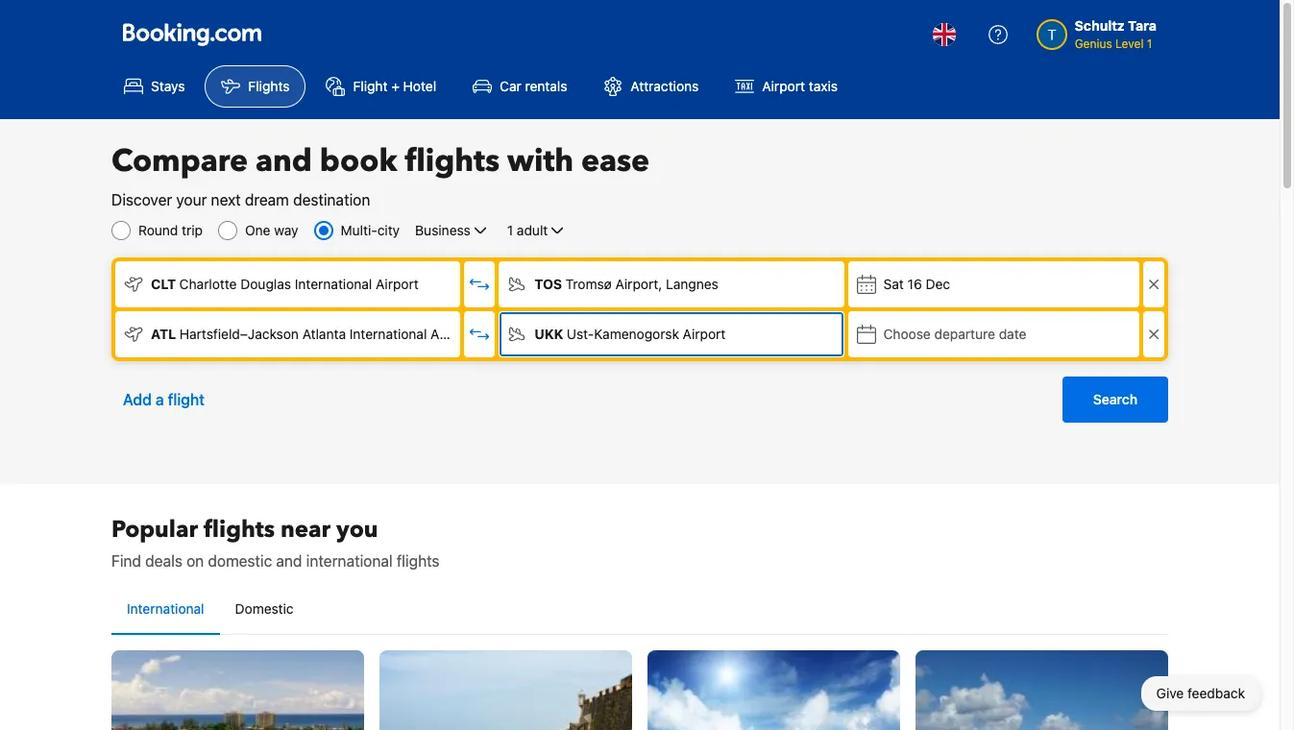 Task type: locate. For each thing, give the bounding box(es) containing it.
2 vertical spatial international
[[127, 601, 204, 617]]

1 horizontal spatial 1
[[1147, 37, 1153, 51]]

international
[[295, 276, 372, 292], [350, 326, 427, 342], [127, 601, 204, 617]]

international down deals
[[127, 601, 204, 617]]

popular flights near you find deals on domestic and international flights
[[111, 514, 440, 570]]

adult
[[517, 222, 548, 238]]

international
[[306, 553, 393, 570]]

flights up business at the left top of the page
[[405, 140, 500, 183]]

1 vertical spatial international
[[350, 326, 427, 342]]

and down "near"
[[276, 553, 302, 570]]

multi-city
[[341, 222, 400, 238]]

hartsfield–jackson
[[179, 326, 299, 342]]

one way
[[245, 222, 298, 238]]

you
[[336, 514, 378, 546]]

international inside the international button
[[127, 601, 204, 617]]

0 vertical spatial flights
[[405, 140, 500, 183]]

flights inside compare and book flights with ease discover your next dream destination
[[405, 140, 500, 183]]

booking.com logo image
[[123, 23, 261, 46], [123, 23, 261, 46]]

1 down tara on the right top of page
[[1147, 37, 1153, 51]]

international for atlanta
[[350, 326, 427, 342]]

flight
[[168, 391, 205, 408]]

flights
[[248, 78, 290, 94]]

0 vertical spatial international
[[295, 276, 372, 292]]

car rentals link
[[457, 65, 584, 108]]

tromsø
[[566, 276, 612, 292]]

ukk ust-kamenogorsk airport
[[535, 326, 726, 342]]

clt charlotte douglas international airport
[[151, 276, 419, 292]]

departure
[[935, 326, 995, 342]]

date
[[999, 326, 1027, 342]]

0 horizontal spatial 1
[[507, 222, 513, 238]]

and inside compare and book flights with ease discover your next dream destination
[[256, 140, 312, 183]]

ust-
[[567, 326, 594, 342]]

car
[[500, 78, 522, 94]]

near
[[281, 514, 331, 546]]

tos
[[535, 276, 562, 292]]

1
[[1147, 37, 1153, 51], [507, 222, 513, 238]]

round trip
[[138, 222, 203, 238]]

and
[[256, 140, 312, 183], [276, 553, 302, 570]]

compare
[[111, 140, 248, 183]]

atl hartsfield–jackson atlanta international airport
[[151, 326, 474, 342]]

tab list containing international
[[111, 584, 1169, 636]]

atl
[[151, 326, 176, 342]]

airport,
[[616, 276, 662, 292]]

flight + hotel
[[353, 78, 436, 94]]

flights up the domestic
[[204, 514, 275, 546]]

airport
[[762, 78, 805, 94], [376, 276, 419, 292], [431, 326, 474, 342], [683, 326, 726, 342]]

1 adult
[[507, 222, 548, 238]]

schultz
[[1075, 17, 1125, 34]]

1 left adult
[[507, 222, 513, 238]]

international right atlanta
[[350, 326, 427, 342]]

0 vertical spatial 1
[[1147, 37, 1153, 51]]

round
[[138, 222, 178, 238]]

+
[[391, 78, 400, 94]]

your
[[176, 191, 207, 209]]

and up dream
[[256, 140, 312, 183]]

airport taxis link
[[719, 65, 854, 108]]

choose
[[884, 326, 931, 342]]

attractions link
[[588, 65, 715, 108]]

car rentals
[[500, 78, 567, 94]]

flights right international
[[397, 553, 440, 570]]

tab list
[[111, 584, 1169, 636]]

flights
[[405, 140, 500, 183], [204, 514, 275, 546], [397, 553, 440, 570]]

search
[[1093, 391, 1138, 407]]

1 vertical spatial 1
[[507, 222, 513, 238]]

0 vertical spatial and
[[256, 140, 312, 183]]

ukk
[[535, 326, 563, 342]]

sat 16 dec button
[[848, 261, 1140, 308]]

rentals
[[525, 78, 567, 94]]

and inside the popular flights near you find deals on domestic and international flights
[[276, 553, 302, 570]]

airport taxis
[[762, 78, 838, 94]]

deals
[[145, 553, 182, 570]]

add a flight
[[123, 391, 205, 408]]

tos tromsø airport, langnes
[[535, 276, 719, 292]]

flight
[[353, 78, 388, 94]]

clt
[[151, 276, 176, 292]]

next
[[211, 191, 241, 209]]

1 vertical spatial and
[[276, 553, 302, 570]]

international up atlanta
[[295, 276, 372, 292]]



Task type: describe. For each thing, give the bounding box(es) containing it.
1 vertical spatial flights
[[204, 514, 275, 546]]

a
[[156, 391, 164, 408]]

sat 16 dec
[[884, 276, 950, 292]]

genius
[[1075, 37, 1112, 51]]

hotel
[[403, 78, 436, 94]]

on
[[186, 553, 204, 570]]

douglas
[[241, 276, 291, 292]]

feedback
[[1188, 685, 1245, 701]]

dream
[[245, 191, 289, 209]]

16
[[908, 276, 922, 292]]

domestic
[[235, 601, 294, 617]]

2 vertical spatial flights
[[397, 553, 440, 570]]

1 inside schultz tara genius level 1
[[1147, 37, 1153, 51]]

level
[[1116, 37, 1144, 51]]

give feedback button
[[1141, 677, 1261, 711]]

choose departure date
[[884, 326, 1027, 342]]

give feedback
[[1157, 685, 1245, 701]]

way
[[274, 222, 298, 238]]

tara
[[1128, 17, 1157, 34]]

multi-
[[341, 222, 377, 238]]

international for douglas
[[295, 276, 372, 292]]

search button
[[1063, 377, 1169, 423]]

find
[[111, 553, 141, 570]]

domestic button
[[220, 584, 309, 634]]

add a flight button
[[111, 377, 216, 423]]

trip
[[182, 222, 203, 238]]

schultz tara genius level 1
[[1075, 17, 1157, 51]]

attractions
[[631, 78, 699, 94]]

1 adult button
[[505, 219, 569, 242]]

1 inside 'popup button'
[[507, 222, 513, 238]]

sat
[[884, 276, 904, 292]]

kamenogorsk
[[594, 326, 679, 342]]

discover
[[111, 191, 172, 209]]

destination
[[293, 191, 370, 209]]

one
[[245, 222, 271, 238]]

atlanta
[[302, 326, 346, 342]]

business
[[415, 222, 471, 238]]

stays
[[151, 78, 185, 94]]

taxis
[[809, 78, 838, 94]]

give
[[1157, 685, 1184, 701]]

dec
[[926, 276, 950, 292]]

popular
[[111, 514, 198, 546]]

domestic
[[208, 553, 272, 570]]

book
[[320, 140, 397, 183]]

compare and book flights with ease discover your next dream destination
[[111, 140, 650, 209]]

international button
[[111, 584, 220, 634]]

choose departure date button
[[848, 311, 1140, 357]]

flight + hotel link
[[310, 65, 453, 108]]

charlotte
[[179, 276, 237, 292]]

langnes
[[666, 276, 719, 292]]

with
[[507, 140, 574, 183]]

add
[[123, 391, 152, 408]]

city
[[377, 222, 400, 238]]

ease
[[581, 140, 650, 183]]

stays link
[[108, 65, 201, 108]]

flights link
[[205, 65, 306, 108]]



Task type: vqa. For each thing, say whether or not it's contained in the screenshot.
ATL
yes



